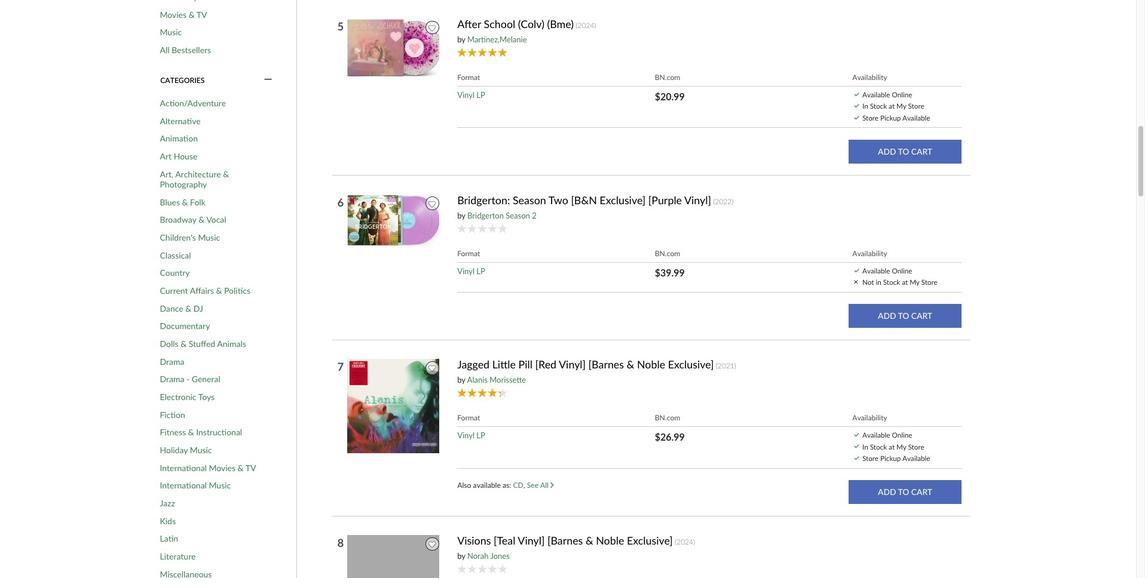 Task type: describe. For each thing, give the bounding box(es) containing it.
fitness & instructional link
[[160, 428, 242, 438]]

3 check image from the top
[[854, 433, 859, 437]]

(2022)
[[713, 197, 734, 206]]

not
[[863, 278, 874, 286]]

vinyl] inside visions [teal vinyl] [barnes & noble exclusive] (2024) by norah jones
[[518, 534, 545, 547]]

instructional
[[196, 428, 242, 438]]

vocal
[[206, 215, 226, 225]]

international for international music
[[160, 481, 207, 491]]

online for noble
[[892, 431, 912, 439]]

$39.99
[[655, 267, 685, 278]]

alternative
[[160, 116, 201, 126]]

6
[[337, 196, 344, 209]]

bridgerton: season two [b&n exclusive] [purple vinyl] link
[[457, 193, 711, 207]]

music for children's
[[198, 233, 220, 243]]

holiday music
[[160, 445, 212, 456]]

format for after
[[457, 73, 480, 82]]

after school (colv) (bme) image
[[346, 18, 442, 78]]

children's
[[160, 233, 196, 243]]

check image for after school (colv) (bme)
[[854, 92, 859, 96]]

check image for bridgerton: season two [b&n exclusive] [purple vinyl]
[[854, 269, 859, 272]]

in stock at my store for jagged little pill [red vinyl] [barnes & noble exclusive]
[[863, 443, 924, 451]]

1 availability from the top
[[852, 73, 887, 82]]

vinyl for after
[[457, 90, 475, 100]]

visions [teal vinyl] [barnes & noble exclusive] image
[[346, 535, 442, 579]]

music link
[[160, 27, 182, 38]]

jazz
[[160, 499, 175, 509]]

jagged
[[457, 358, 490, 371]]

cd
[[513, 481, 524, 490]]

available for jagged little pill [red vinyl] [barnes & noble exclusive]
[[863, 431, 890, 439]]

bridgerton
[[467, 211, 504, 220]]

by inside bridgerton: season two [b&n exclusive] [purple vinyl] (2022) by bridgerton season 2
[[457, 211, 465, 220]]

lp for jagged
[[477, 431, 485, 441]]

exclusive] inside bridgerton: season two [b&n exclusive] [purple vinyl] (2022) by bridgerton season 2
[[600, 193, 646, 207]]

bn.com for exclusive]
[[655, 249, 680, 258]]

exclusive] inside visions [teal vinyl] [barnes & noble exclusive] (2024) by norah jones
[[627, 534, 673, 547]]

bn.com for (2024)
[[655, 73, 680, 82]]

at for jagged little pill [red vinyl] [barnes & noble exclusive]
[[889, 443, 895, 451]]

alanis
[[467, 375, 488, 385]]

$26.99 link
[[655, 432, 685, 443]]

format for bridgerton:
[[457, 249, 480, 258]]

2
[[532, 211, 537, 220]]

holiday
[[160, 445, 188, 456]]

school
[[484, 17, 515, 30]]

literature
[[160, 552, 196, 562]]

music down movies & tv link
[[160, 27, 182, 37]]

dolls
[[160, 339, 179, 349]]

at for after school (colv) (bme)
[[889, 102, 895, 110]]

noble inside jagged little pill [red vinyl] [barnes & noble exclusive] (2021) by alanis morissette
[[637, 358, 665, 371]]

,
[[524, 481, 525, 490]]

vinyl for jagged
[[457, 431, 475, 441]]

store pickup available for jagged little pill [red vinyl] [barnes & noble exclusive]
[[863, 454, 930, 463]]

format for jagged
[[457, 414, 480, 423]]

after
[[457, 17, 481, 30]]

international movies & tv link
[[160, 463, 256, 474]]

alanis morissette link
[[467, 375, 526, 385]]

(bme)
[[547, 17, 574, 30]]

1 vertical spatial stock
[[883, 278, 900, 286]]

electronic toys link
[[160, 392, 215, 403]]

art house link
[[160, 151, 197, 162]]

after school (colv) (bme) (2024) by martinez,melanie
[[457, 17, 596, 44]]

my store for jagged little pill [red vinyl] [barnes & noble exclusive]
[[897, 443, 924, 451]]

-
[[186, 374, 190, 385]]

jagged little pill [red vinyl] [barnes & noble exclusive] (2021) by alanis morissette
[[457, 358, 736, 385]]

stock for after school (colv) (bme)
[[870, 102, 887, 110]]

broadway & vocal link
[[160, 215, 226, 225]]

kids link
[[160, 516, 176, 527]]

blues & folk
[[160, 197, 205, 207]]

country link
[[160, 268, 190, 278]]

categories
[[160, 76, 205, 85]]

lp for bridgerton:
[[477, 266, 485, 276]]

bridgerton:
[[457, 193, 510, 207]]

vinyl lp link for after
[[457, 90, 485, 100]]

electronic toys
[[160, 392, 215, 402]]

all bestsellers
[[160, 45, 211, 55]]

current
[[160, 286, 188, 296]]

$20.99
[[655, 91, 685, 102]]

(2024) inside after school (colv) (bme) (2024) by martinez,melanie
[[576, 21, 596, 30]]

in stock at my store for after school (colv) (bme)
[[863, 102, 924, 110]]

[b&n
[[571, 193, 597, 207]]

available for bridgerton: season two [b&n exclusive] [purple vinyl]
[[863, 266, 890, 275]]

international music
[[160, 481, 231, 491]]

music for international
[[209, 481, 231, 491]]

0 vertical spatial season
[[513, 193, 546, 207]]

stock for jagged little pill [red vinyl] [barnes & noble exclusive]
[[870, 443, 887, 451]]

store for jagged little pill [red vinyl] [barnes & noble exclusive]
[[863, 454, 879, 463]]

two
[[549, 193, 568, 207]]

after school (colv) (bme) link
[[457, 17, 574, 31]]

music for holiday
[[190, 445, 212, 456]]

0 horizontal spatial movies
[[160, 9, 187, 20]]

martinez,melanie
[[467, 35, 527, 44]]

[teal
[[494, 534, 515, 547]]

international for international movies & tv
[[160, 463, 207, 473]]

minus image
[[264, 75, 272, 86]]

affairs
[[190, 286, 214, 296]]

electronic
[[160, 392, 196, 402]]

pill
[[519, 358, 533, 371]]

fitness
[[160, 428, 186, 438]]

vinyl lp link for jagged
[[457, 431, 485, 441]]

folk
[[190, 197, 205, 207]]

dj
[[194, 303, 203, 314]]

7
[[337, 360, 344, 374]]

1 vertical spatial season
[[506, 211, 530, 220]]

art
[[160, 151, 172, 161]]

in for jagged little pill [red vinyl] [barnes & noble exclusive]
[[863, 443, 868, 451]]

latin link
[[160, 534, 178, 545]]

norah
[[467, 552, 489, 561]]

drama - general
[[160, 374, 220, 385]]

2 check image from the top
[[854, 116, 859, 120]]

bridgerton season 2 link
[[467, 211, 537, 220]]

blues & folk link
[[160, 197, 205, 208]]

animation
[[160, 133, 198, 144]]

dance
[[160, 303, 183, 314]]

animals
[[217, 339, 246, 349]]

jagged little pill [red vinyl] [barnes & noble exclusive] image
[[346, 359, 442, 454]]

general
[[192, 374, 220, 385]]

all bestsellers link
[[160, 45, 211, 55]]

animation link
[[160, 133, 198, 144]]

$20.99 link
[[655, 91, 685, 102]]

noble inside visions [teal vinyl] [barnes & noble exclusive] (2024) by norah jones
[[596, 534, 624, 547]]

international movies & tv
[[160, 463, 256, 473]]

[barnes inside jagged little pill [red vinyl] [barnes & noble exclusive] (2021) by alanis morissette
[[589, 358, 624, 371]]

(colv)
[[518, 17, 544, 30]]

vinyl] inside bridgerton: season two [b&n exclusive] [purple vinyl] (2022) by bridgerton season 2
[[684, 193, 711, 207]]

movies & tv link
[[160, 9, 207, 20]]

$26.99
[[655, 432, 685, 443]]

1 vertical spatial at
[[902, 278, 908, 286]]

(2024) inside visions [teal vinyl] [barnes & noble exclusive] (2024) by norah jones
[[675, 538, 695, 547]]

visions [teal vinyl] [barnes & noble exclusive] link
[[457, 534, 673, 548]]



Task type: locate. For each thing, give the bounding box(es) containing it.
international music link
[[160, 481, 231, 491]]

cd link
[[513, 481, 524, 490]]

0 vertical spatial at
[[889, 102, 895, 110]]

5
[[337, 20, 344, 33]]

house
[[174, 151, 197, 161]]

music down fitness & instructional link
[[190, 445, 212, 456]]

bn.com for vinyl]
[[655, 414, 680, 423]]

1 vertical spatial in
[[863, 443, 868, 451]]

1 international from the top
[[160, 463, 207, 473]]

1 vertical spatial vinyl]
[[559, 358, 586, 371]]

by inside after school (colv) (bme) (2024) by martinez,melanie
[[457, 35, 465, 44]]

movies up international music
[[209, 463, 236, 473]]

0 vertical spatial pickup
[[880, 114, 901, 122]]

1 drama from the top
[[160, 357, 184, 367]]

available
[[863, 90, 890, 99], [903, 114, 930, 122], [863, 266, 890, 275], [863, 431, 890, 439], [903, 454, 930, 463]]

2 vertical spatial lp
[[477, 431, 485, 441]]

2 vertical spatial format
[[457, 414, 480, 423]]

my store for after school (colv) (bme)
[[897, 102, 924, 110]]

1 vertical spatial my store
[[910, 278, 938, 286]]

jones
[[490, 552, 510, 561]]

3 bn.com from the top
[[655, 414, 680, 423]]

by left bridgerton
[[457, 211, 465, 220]]

vinyl
[[457, 90, 475, 100], [457, 266, 475, 276], [457, 431, 475, 441]]

vinyl] right [teal
[[518, 534, 545, 547]]

current affairs & politics
[[160, 286, 250, 296]]

1 in from the top
[[863, 102, 868, 110]]

2 international from the top
[[160, 481, 207, 491]]

drama for drama link
[[160, 357, 184, 367]]

1 check image from the top
[[854, 92, 859, 96]]

by left alanis
[[457, 375, 465, 385]]

0 vertical spatial store pickup available
[[863, 114, 930, 122]]

3 vinyl lp link from the top
[[457, 431, 485, 441]]

international inside international movies & tv link
[[160, 463, 207, 473]]

2 lp from the top
[[477, 266, 485, 276]]

kids
[[160, 516, 176, 526]]

season
[[513, 193, 546, 207], [506, 211, 530, 220]]

music down international movies & tv link
[[209, 481, 231, 491]]

1 vertical spatial format
[[457, 249, 480, 258]]

1 vertical spatial vinyl lp
[[457, 266, 485, 276]]

availability
[[852, 73, 887, 82], [852, 249, 887, 258], [852, 414, 887, 423]]

lp down bridgerton
[[477, 266, 485, 276]]

1 bn.com from the top
[[655, 73, 680, 82]]

photography
[[160, 179, 207, 189]]

0 horizontal spatial all
[[160, 45, 170, 55]]

2 vertical spatial online
[[892, 431, 912, 439]]

2 vertical spatial availability
[[852, 414, 887, 423]]

international inside 'international music' link
[[160, 481, 207, 491]]

3 availability from the top
[[852, 414, 887, 423]]

literature link
[[160, 552, 196, 562]]

in
[[863, 102, 868, 110], [863, 443, 868, 451]]

online
[[892, 90, 912, 99], [892, 266, 912, 275], [892, 431, 912, 439]]

latin
[[160, 534, 178, 544]]

1 vertical spatial availability
[[852, 249, 887, 258]]

pickup
[[880, 114, 901, 122], [880, 454, 901, 463]]

1 vertical spatial noble
[[596, 534, 624, 547]]

2 store pickup available from the top
[[863, 454, 930, 463]]

check image
[[854, 92, 859, 96], [854, 269, 859, 272], [854, 445, 859, 449]]

also available as: cd ,
[[457, 481, 527, 490]]

1 check image from the top
[[854, 104, 859, 108]]

1 in stock at my store from the top
[[863, 102, 924, 110]]

alternative link
[[160, 116, 201, 126]]

2 vertical spatial vinyl lp link
[[457, 431, 485, 441]]

international up jazz
[[160, 481, 207, 491]]

1 vinyl lp from the top
[[457, 90, 485, 100]]

2 check image from the top
[[854, 269, 859, 272]]

drama link
[[160, 357, 184, 367]]

2 available online from the top
[[863, 266, 912, 275]]

1 vertical spatial drama
[[160, 374, 184, 385]]

2 vertical spatial available online
[[863, 431, 912, 439]]

2 vinyl from the top
[[457, 266, 475, 276]]

3 check image from the top
[[854, 445, 859, 449]]

1 online from the top
[[892, 90, 912, 99]]

1 vertical spatial exclusive]
[[668, 358, 714, 371]]

3 online from the top
[[892, 431, 912, 439]]

3 lp from the top
[[477, 431, 485, 441]]

1 horizontal spatial vinyl]
[[559, 358, 586, 371]]

3 format from the top
[[457, 414, 480, 423]]

all down music link at the left top
[[160, 45, 170, 55]]

0 vertical spatial vinyl]
[[684, 193, 711, 207]]

[red
[[535, 358, 557, 371]]

2 online from the top
[[892, 266, 912, 275]]

1 vertical spatial lp
[[477, 266, 485, 276]]

as:
[[503, 481, 511, 490]]

1 vertical spatial [barnes
[[547, 534, 583, 547]]

2 vertical spatial my store
[[897, 443, 924, 451]]

by down after
[[457, 35, 465, 44]]

at
[[889, 102, 895, 110], [902, 278, 908, 286], [889, 443, 895, 451]]

by inside visions [teal vinyl] [barnes & noble exclusive] (2024) by norah jones
[[457, 552, 465, 561]]

2 vertical spatial stock
[[870, 443, 887, 451]]

[barnes
[[589, 358, 624, 371], [547, 534, 583, 547]]

lp
[[477, 90, 485, 100], [477, 266, 485, 276], [477, 431, 485, 441]]

norah jones link
[[467, 552, 510, 561]]

0 vertical spatial (2024)
[[576, 21, 596, 30]]

1 vinyl lp link from the top
[[457, 90, 485, 100]]

2 vertical spatial vinyl]
[[518, 534, 545, 547]]

2 vertical spatial vinyl lp
[[457, 431, 485, 441]]

lp up available
[[477, 431, 485, 441]]

2 format from the top
[[457, 249, 480, 258]]

all left right icon
[[540, 481, 549, 490]]

see
[[527, 481, 539, 490]]

art,
[[160, 169, 174, 179]]

1 horizontal spatial (2024)
[[675, 538, 695, 547]]

pickup for jagged little pill [red vinyl] [barnes & noble exclusive]
[[880, 454, 901, 463]]

format down bridgerton
[[457, 249, 480, 258]]

lp down 'martinez,melanie' link
[[477, 90, 485, 100]]

morissette
[[490, 375, 526, 385]]

children's music
[[160, 233, 220, 243]]

1 vertical spatial available online
[[863, 266, 912, 275]]

& inside visions [teal vinyl] [barnes & noble exclusive] (2024) by norah jones
[[586, 534, 593, 547]]

blues
[[160, 197, 180, 207]]

1 vertical spatial online
[[892, 266, 912, 275]]

politics
[[224, 286, 250, 296]]

1 vertical spatial all
[[540, 481, 549, 490]]

0 vertical spatial stock
[[870, 102, 887, 110]]

dance & dj
[[160, 303, 203, 314]]

0 horizontal spatial tv
[[197, 9, 207, 20]]

1 pickup from the top
[[880, 114, 901, 122]]

0 vertical spatial availability
[[852, 73, 887, 82]]

1 vertical spatial store
[[863, 454, 879, 463]]

2 horizontal spatial vinyl]
[[684, 193, 711, 207]]

3 by from the top
[[457, 375, 465, 385]]

2 vertical spatial vinyl
[[457, 431, 475, 441]]

music
[[160, 27, 182, 37], [198, 233, 220, 243], [190, 445, 212, 456], [209, 481, 231, 491]]

jagged little pill [red vinyl] [barnes & noble exclusive] link
[[457, 358, 714, 371]]

bn.com up $39.99
[[655, 249, 680, 258]]

available
[[473, 481, 501, 490]]

drama for drama - general
[[160, 374, 184, 385]]

3 available online from the top
[[863, 431, 912, 439]]

action/adventure
[[160, 98, 226, 108]]

children's music link
[[160, 233, 220, 243]]

0 vertical spatial my store
[[897, 102, 924, 110]]

store pickup available for after school (colv) (bme)
[[863, 114, 930, 122]]

0 vertical spatial bn.com
[[655, 73, 680, 82]]

right image
[[551, 482, 554, 489]]

fitness & instructional
[[160, 428, 242, 438]]

1 vertical spatial in stock at my store
[[863, 443, 924, 451]]

vinyl lp
[[457, 90, 485, 100], [457, 266, 485, 276], [457, 431, 485, 441]]

1 store pickup available from the top
[[863, 114, 930, 122]]

vinyl lp for after
[[457, 90, 485, 100]]

1 vertical spatial vinyl
[[457, 266, 475, 276]]

2 drama from the top
[[160, 374, 184, 385]]

2 in stock at my store from the top
[[863, 443, 924, 451]]

& inside "link"
[[185, 303, 191, 314]]

see all link
[[527, 481, 554, 490]]

0 vertical spatial available online
[[863, 90, 912, 99]]

0 vertical spatial online
[[892, 90, 912, 99]]

fiction link
[[160, 410, 185, 420]]

0 vertical spatial in
[[863, 102, 868, 110]]

available online for noble
[[863, 431, 912, 439]]

2 availability from the top
[[852, 249, 887, 258]]

& inside jagged little pill [red vinyl] [barnes & noble exclusive] (2021) by alanis morissette
[[627, 358, 634, 371]]

(2021)
[[716, 362, 736, 371]]

season up 2
[[513, 193, 546, 207]]

toys
[[198, 392, 215, 402]]

&
[[189, 9, 195, 20], [223, 169, 229, 179], [182, 197, 188, 207], [199, 215, 205, 225], [216, 286, 222, 296], [185, 303, 191, 314], [181, 339, 187, 349], [627, 358, 634, 371], [188, 428, 194, 438], [238, 463, 244, 473], [586, 534, 593, 547]]

2 vinyl lp from the top
[[457, 266, 485, 276]]

store for after school (colv) (bme)
[[863, 114, 879, 122]]

music down vocal
[[198, 233, 220, 243]]

bn.com up $26.99 link at bottom right
[[655, 414, 680, 423]]

bestsellers
[[172, 45, 211, 55]]

bridgerton: season two [b&n exclusive] [purple vinyl] image
[[346, 194, 442, 247]]

8
[[337, 537, 344, 550]]

fiction
[[160, 410, 185, 420]]

by left norah
[[457, 552, 465, 561]]

jazz link
[[160, 499, 175, 509]]

2 pickup from the top
[[880, 454, 901, 463]]

4 by from the top
[[457, 552, 465, 561]]

$39.99 link
[[655, 267, 685, 278]]

3 vinyl lp from the top
[[457, 431, 485, 441]]

[purple
[[648, 193, 682, 207]]

0 horizontal spatial [barnes
[[547, 534, 583, 547]]

2 in from the top
[[863, 443, 868, 451]]

drama
[[160, 357, 184, 367], [160, 374, 184, 385]]

2 store from the top
[[863, 454, 879, 463]]

classical
[[160, 250, 191, 260]]

online for (2022)
[[892, 266, 912, 275]]

store pickup available
[[863, 114, 930, 122], [863, 454, 930, 463]]

vinyl lp link
[[457, 90, 485, 100], [457, 266, 485, 276], [457, 431, 485, 441]]

drama down dolls
[[160, 357, 184, 367]]

4 check image from the top
[[854, 457, 859, 460]]

visions [teal vinyl] [barnes & noble exclusive] (2024) by norah jones
[[457, 534, 695, 561]]

documentary
[[160, 321, 210, 331]]

vinyl lp link for bridgerton:
[[457, 266, 485, 276]]

dolls & stuffed animals link
[[160, 339, 246, 349]]

country
[[160, 268, 190, 278]]

broadway & vocal
[[160, 215, 226, 225]]

movies
[[160, 9, 187, 20], [209, 463, 236, 473]]

1 vertical spatial store pickup available
[[863, 454, 930, 463]]

1 vertical spatial check image
[[854, 269, 859, 272]]

available for after school (colv) (bme)
[[863, 90, 890, 99]]

vinyl lp for bridgerton:
[[457, 266, 485, 276]]

bn.com up $20.99
[[655, 73, 680, 82]]

international down holiday music link
[[160, 463, 207, 473]]

1 vinyl from the top
[[457, 90, 475, 100]]

lp for after
[[477, 90, 485, 100]]

1 vertical spatial pickup
[[880, 454, 901, 463]]

international
[[160, 463, 207, 473], [160, 481, 207, 491]]

2 vertical spatial at
[[889, 443, 895, 451]]

1 store from the top
[[863, 114, 879, 122]]

pickup for after school (colv) (bme)
[[880, 114, 901, 122]]

1 horizontal spatial tv
[[246, 463, 256, 473]]

0 horizontal spatial (2024)
[[576, 21, 596, 30]]

architecture
[[175, 169, 221, 179]]

martinez,melanie link
[[467, 35, 527, 44]]

1 horizontal spatial [barnes
[[589, 358, 624, 371]]

dance & dj link
[[160, 303, 203, 314]]

check image
[[854, 104, 859, 108], [854, 116, 859, 120], [854, 433, 859, 437], [854, 457, 859, 460]]

0 vertical spatial all
[[160, 45, 170, 55]]

close modal image
[[854, 280, 858, 284]]

0 horizontal spatial vinyl]
[[518, 534, 545, 547]]

1 format from the top
[[457, 73, 480, 82]]

[barnes inside visions [teal vinyl] [barnes & noble exclusive] (2024) by norah jones
[[547, 534, 583, 547]]

2 by from the top
[[457, 211, 465, 220]]

0 vertical spatial tv
[[197, 9, 207, 20]]

2 vertical spatial bn.com
[[655, 414, 680, 423]]

0 vertical spatial movies
[[160, 9, 187, 20]]

1 by from the top
[[457, 35, 465, 44]]

vinyl] inside jagged little pill [red vinyl] [barnes & noble exclusive] (2021) by alanis morissette
[[559, 358, 586, 371]]

availability for (2022)
[[852, 249, 887, 258]]

0 vertical spatial check image
[[854, 92, 859, 96]]

by inside jagged little pill [red vinyl] [barnes & noble exclusive] (2021) by alanis morissette
[[457, 375, 465, 385]]

availability for noble
[[852, 414, 887, 423]]

bridgerton: season two [b&n exclusive] [purple vinyl] (2022) by bridgerton season 2
[[457, 193, 734, 220]]

1 vertical spatial bn.com
[[655, 249, 680, 258]]

0 horizontal spatial noble
[[596, 534, 624, 547]]

tv
[[197, 9, 207, 20], [246, 463, 256, 473]]

0 vertical spatial international
[[160, 463, 207, 473]]

2 vertical spatial check image
[[854, 445, 859, 449]]

0 vertical spatial vinyl lp link
[[457, 90, 485, 100]]

movies & tv
[[160, 9, 207, 20]]

& inside the art, architecture & photography
[[223, 169, 229, 179]]

0 vertical spatial vinyl
[[457, 90, 475, 100]]

in
[[876, 278, 882, 286]]

format down 'martinez,melanie' link
[[457, 73, 480, 82]]

stock
[[870, 102, 887, 110], [883, 278, 900, 286], [870, 443, 887, 451]]

1 vertical spatial international
[[160, 481, 207, 491]]

bn.com
[[655, 73, 680, 82], [655, 249, 680, 258], [655, 414, 680, 423]]

0 vertical spatial drama
[[160, 357, 184, 367]]

(2024)
[[576, 21, 596, 30], [675, 538, 695, 547]]

0 vertical spatial format
[[457, 73, 480, 82]]

1 available online from the top
[[863, 90, 912, 99]]

movies up music link at the left top
[[160, 9, 187, 20]]

vinyl] left (2022)
[[684, 193, 711, 207]]

None submit
[[849, 140, 962, 164], [849, 304, 962, 328], [849, 481, 962, 505], [849, 140, 962, 164], [849, 304, 962, 328], [849, 481, 962, 505]]

vinyl]
[[684, 193, 711, 207], [559, 358, 586, 371], [518, 534, 545, 547]]

1 horizontal spatial movies
[[209, 463, 236, 473]]

0 vertical spatial [barnes
[[589, 358, 624, 371]]

1 vertical spatial tv
[[246, 463, 256, 473]]

3 vinyl from the top
[[457, 431, 475, 441]]

0 vertical spatial lp
[[477, 90, 485, 100]]

season left 2
[[506, 211, 530, 220]]

1 vertical spatial (2024)
[[675, 538, 695, 547]]

0 vertical spatial noble
[[637, 358, 665, 371]]

vinyl lp for jagged
[[457, 431, 485, 441]]

art, architecture & photography
[[160, 169, 229, 189]]

drama left -
[[160, 374, 184, 385]]

exclusive] inside jagged little pill [red vinyl] [barnes & noble exclusive] (2021) by alanis morissette
[[668, 358, 714, 371]]

1 vertical spatial movies
[[209, 463, 236, 473]]

in for after school (colv) (bme)
[[863, 102, 868, 110]]

visions
[[457, 534, 491, 547]]

0 vertical spatial store
[[863, 114, 879, 122]]

0 vertical spatial in stock at my store
[[863, 102, 924, 110]]

1 lp from the top
[[477, 90, 485, 100]]

0 vertical spatial vinyl lp
[[457, 90, 485, 100]]

2 vinyl lp link from the top
[[457, 266, 485, 276]]

vinyl for bridgerton:
[[457, 266, 475, 276]]

1 horizontal spatial all
[[540, 481, 549, 490]]

1 vertical spatial vinyl lp link
[[457, 266, 485, 276]]

2 vertical spatial exclusive]
[[627, 534, 673, 547]]

0 vertical spatial exclusive]
[[600, 193, 646, 207]]

available online for (2022)
[[863, 266, 912, 275]]

2 bn.com from the top
[[655, 249, 680, 258]]

1 horizontal spatial noble
[[637, 358, 665, 371]]

vinyl] right [red
[[559, 358, 586, 371]]

format down alanis
[[457, 414, 480, 423]]



Task type: vqa. For each thing, say whether or not it's contained in the screenshot.
Store Pickup Available
yes



